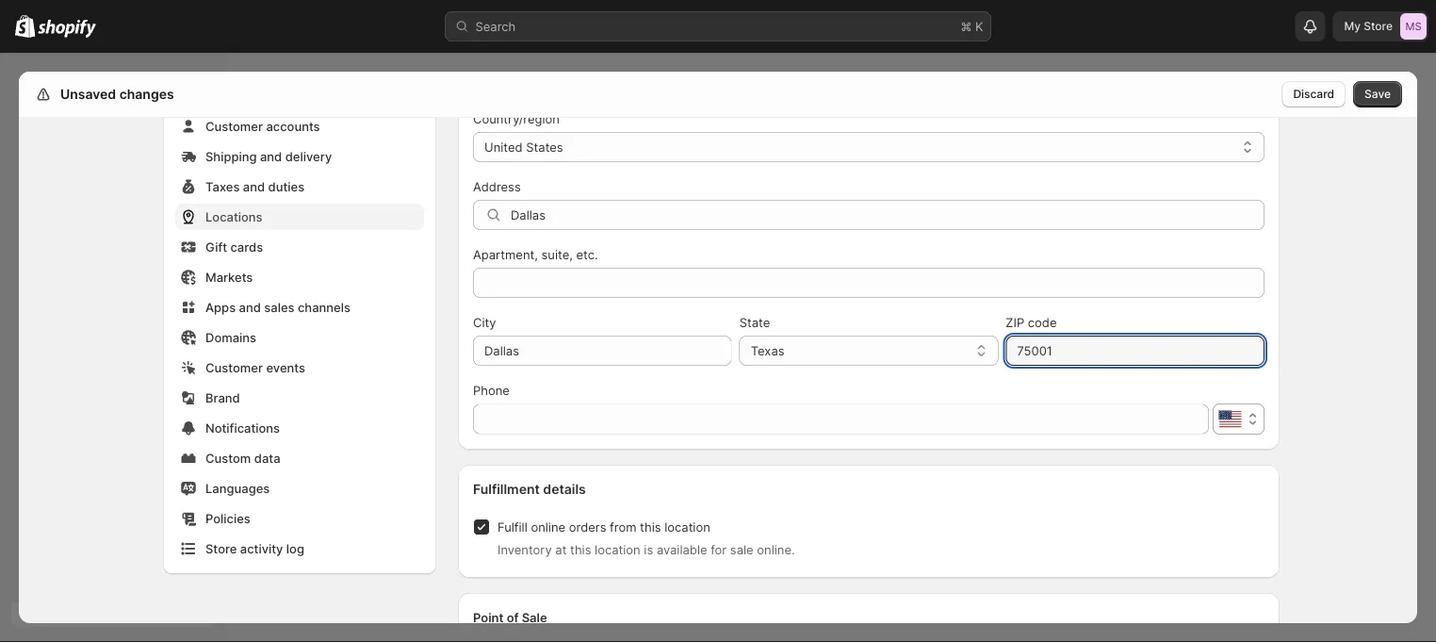 Task type: describe. For each thing, give the bounding box(es) containing it.
accounts
[[266, 119, 320, 133]]

brand
[[206, 390, 240, 405]]

⌘ k
[[961, 19, 984, 33]]

sales
[[264, 300, 295, 314]]

log
[[286, 541, 304, 556]]

point of sale
[[473, 610, 547, 625]]

Address text field
[[511, 200, 1265, 230]]

online.
[[757, 542, 795, 557]]

taxes
[[206, 179, 240, 194]]

events
[[266, 360, 305, 375]]

zip code
[[1006, 315, 1057, 329]]

languages
[[206, 481, 270, 495]]

1 horizontal spatial location
[[665, 519, 711, 534]]

notifications link
[[175, 415, 424, 441]]

apartment,
[[473, 247, 538, 262]]

store activity log
[[206, 541, 304, 556]]

city
[[473, 315, 496, 329]]

customer for customer accounts
[[206, 119, 263, 133]]

apartment, suite, etc.
[[473, 247, 598, 262]]

apps and sales channels link
[[175, 294, 424, 321]]

inventory at this location is available for sale online.
[[498, 542, 795, 557]]

settings
[[57, 86, 110, 102]]

0 vertical spatial this
[[640, 519, 661, 534]]

fulfillment
[[473, 481, 540, 497]]

markets
[[206, 270, 253, 284]]

fulfill online orders from this location
[[498, 519, 711, 534]]

save
[[1365, 87, 1392, 101]]

locations link
[[175, 204, 424, 230]]

0 horizontal spatial shopify image
[[15, 15, 35, 37]]

duties
[[268, 179, 305, 194]]

state
[[740, 315, 770, 329]]

my store image
[[1401, 13, 1427, 40]]

policies
[[206, 511, 251, 526]]

languages link
[[175, 475, 424, 502]]

search
[[476, 19, 516, 33]]

at
[[556, 542, 567, 557]]

Apartment, suite, etc. text field
[[473, 268, 1265, 298]]

and for shipping
[[260, 149, 282, 164]]

data
[[254, 451, 281, 465]]

address
[[473, 179, 521, 194]]

point
[[473, 610, 504, 625]]

inventory
[[498, 542, 552, 557]]

my store
[[1345, 19, 1393, 33]]

domains
[[206, 330, 256, 345]]

Phone text field
[[473, 404, 1210, 434]]

taxes and duties
[[206, 179, 305, 194]]

locations
[[206, 209, 263, 224]]

customer for customer events
[[206, 360, 263, 375]]

apps and sales channels
[[206, 300, 351, 314]]

orders
[[569, 519, 607, 534]]

discard
[[1294, 87, 1335, 101]]

customer events
[[206, 360, 305, 375]]

phone
[[473, 383, 510, 397]]

discard button
[[1283, 81, 1346, 107]]

save button
[[1354, 81, 1403, 107]]

delivery
[[285, 149, 332, 164]]

suite,
[[542, 247, 573, 262]]

custom data
[[206, 451, 281, 465]]

changes
[[119, 86, 174, 102]]

notifications
[[206, 420, 280, 435]]



Task type: vqa. For each thing, say whether or not it's contained in the screenshot.
"Search" to the bottom
no



Task type: locate. For each thing, give the bounding box(es) containing it.
gift cards
[[206, 239, 263, 254]]

activity
[[240, 541, 283, 556]]

markets link
[[175, 264, 424, 290]]

taxes and duties link
[[175, 173, 424, 200]]

store right my
[[1364, 19, 1393, 33]]

policies link
[[175, 505, 424, 532]]

0 vertical spatial customer
[[206, 119, 263, 133]]

details
[[543, 481, 586, 497]]

shipping and delivery link
[[175, 143, 424, 170]]

apps
[[206, 300, 236, 314]]

this
[[640, 519, 661, 534], [570, 542, 592, 557]]

store down policies
[[206, 541, 237, 556]]

custom
[[206, 451, 251, 465]]

for
[[711, 542, 727, 557]]

shipping
[[206, 149, 257, 164]]

shipping and delivery
[[206, 149, 332, 164]]

customer down "domains"
[[206, 360, 263, 375]]

from
[[610, 519, 637, 534]]

available
[[657, 542, 708, 557]]

sale
[[730, 542, 754, 557]]

domains link
[[175, 324, 424, 351]]

fulfill
[[498, 519, 528, 534]]

states
[[526, 140, 563, 154]]

1 horizontal spatial this
[[640, 519, 661, 534]]

is
[[644, 542, 654, 557]]

dialog
[[1425, 72, 1437, 156]]

City text field
[[473, 336, 732, 366]]

1 vertical spatial store
[[206, 541, 237, 556]]

shopify image
[[15, 15, 35, 37], [38, 19, 96, 38]]

⌘
[[961, 19, 972, 33]]

and for taxes
[[243, 179, 265, 194]]

united states
[[485, 140, 563, 154]]

etc.
[[576, 247, 598, 262]]

0 horizontal spatial store
[[206, 541, 237, 556]]

code
[[1028, 315, 1057, 329]]

zip
[[1006, 315, 1025, 329]]

channels
[[298, 300, 351, 314]]

location down from
[[595, 542, 641, 557]]

2 customer from the top
[[206, 360, 263, 375]]

k
[[976, 19, 984, 33]]

texas
[[751, 343, 785, 358]]

settings dialog
[[19, 0, 1418, 642]]

1 vertical spatial this
[[570, 542, 592, 557]]

and down customer accounts
[[260, 149, 282, 164]]

0 horizontal spatial location
[[595, 542, 641, 557]]

store activity log link
[[175, 535, 424, 562]]

customer
[[206, 119, 263, 133], [206, 360, 263, 375]]

and right the taxes
[[243, 179, 265, 194]]

location up available
[[665, 519, 711, 534]]

customer accounts link
[[175, 113, 424, 140]]

0 vertical spatial store
[[1364, 19, 1393, 33]]

customer up shipping
[[206, 119, 263, 133]]

gift cards link
[[175, 234, 424, 260]]

and
[[260, 149, 282, 164], [243, 179, 265, 194], [239, 300, 261, 314]]

0 vertical spatial location
[[665, 519, 711, 534]]

gift
[[206, 239, 227, 254]]

store inside store activity log link
[[206, 541, 237, 556]]

1 vertical spatial location
[[595, 542, 641, 557]]

1 customer from the top
[[206, 119, 263, 133]]

1 vertical spatial customer
[[206, 360, 263, 375]]

and right apps
[[239, 300, 261, 314]]

store
[[1364, 19, 1393, 33], [206, 541, 237, 556]]

fulfillment details
[[473, 481, 586, 497]]

customer accounts
[[206, 119, 320, 133]]

2 vertical spatial and
[[239, 300, 261, 314]]

united
[[485, 140, 523, 154]]

of
[[507, 610, 519, 625]]

and for apps
[[239, 300, 261, 314]]

sale
[[522, 610, 547, 625]]

1 horizontal spatial store
[[1364, 19, 1393, 33]]

this up is
[[640, 519, 661, 534]]

1 horizontal spatial shopify image
[[38, 19, 96, 38]]

this right at
[[570, 542, 592, 557]]

country/region
[[473, 111, 560, 126]]

online
[[531, 519, 566, 534]]

custom data link
[[175, 445, 424, 471]]

location
[[665, 519, 711, 534], [595, 542, 641, 557]]

0 horizontal spatial this
[[570, 542, 592, 557]]

my
[[1345, 19, 1361, 33]]

unsaved
[[60, 86, 116, 102]]

unsaved changes
[[60, 86, 174, 102]]

ZIP code text field
[[1006, 336, 1265, 366]]

cards
[[230, 239, 263, 254]]

0 vertical spatial and
[[260, 149, 282, 164]]

united states (+1) image
[[1219, 411, 1242, 428]]

1 vertical spatial and
[[243, 179, 265, 194]]

brand link
[[175, 385, 424, 411]]

customer events link
[[175, 354, 424, 381]]



